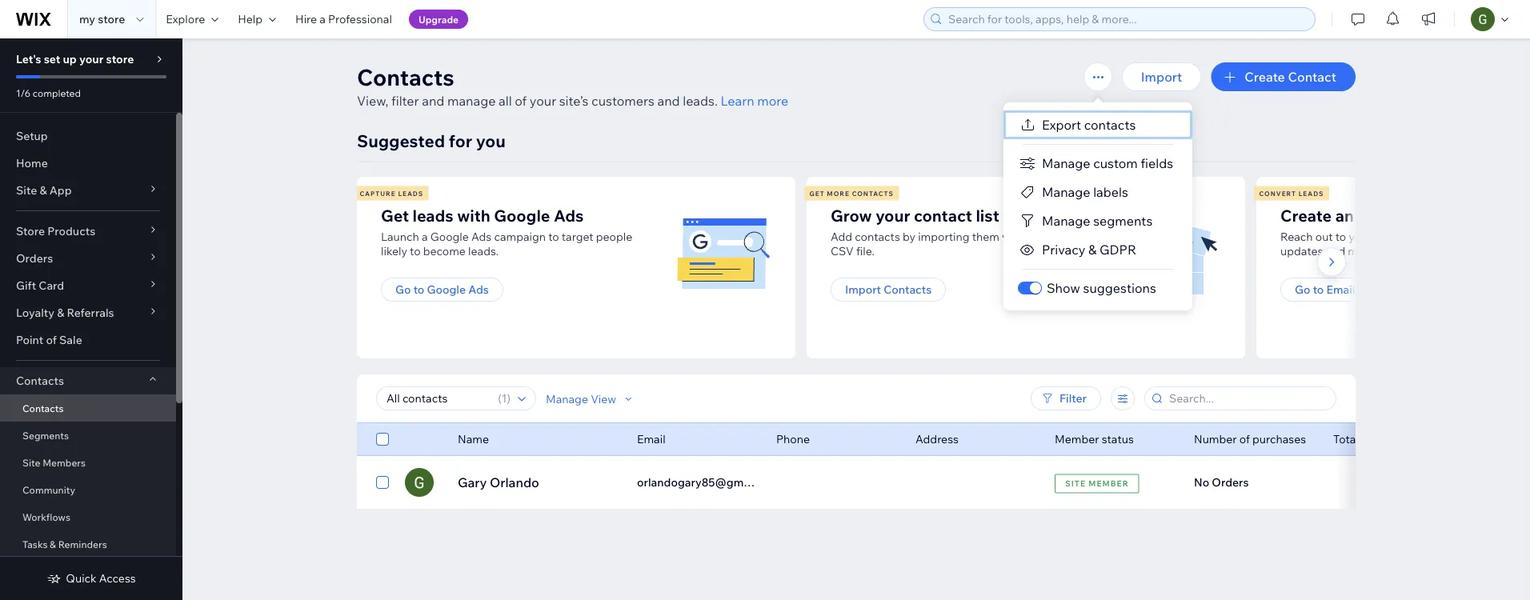 Task type: describe. For each thing, give the bounding box(es) containing it.
manage view
[[546, 392, 616, 406]]

site's
[[559, 93, 589, 109]]

quick
[[66, 571, 97, 585]]

0 horizontal spatial a
[[320, 12, 326, 26]]

tasks & reminders
[[22, 538, 107, 550]]

completed
[[33, 87, 81, 99]]

import contacts button
[[831, 278, 946, 302]]

Search... field
[[1164, 387, 1331, 410]]

go for create
[[1295, 282, 1310, 296]]

for
[[449, 130, 472, 151]]

to left 'target' at the top left of page
[[548, 230, 559, 244]]

go to email marketing
[[1295, 282, 1412, 296]]

filter
[[391, 93, 419, 109]]

manage custom fields
[[1042, 155, 1173, 171]]

manage segments
[[1042, 213, 1153, 229]]

0 vertical spatial google
[[494, 205, 550, 225]]

with inside create an email campaign reach out to your subscribers with newsletters, updates and more.
[[1438, 230, 1460, 244]]

more
[[827, 189, 850, 197]]

your inside the contacts view, filter and manage all of your site's customers and leads. learn more
[[530, 93, 556, 109]]

card
[[39, 278, 64, 292]]

privacy & gdpr
[[1042, 242, 1136, 258]]

campaign inside get leads with google ads launch a google ads campaign to target people likely to become leads.
[[494, 230, 546, 244]]

gmail
[[1019, 230, 1050, 244]]

leads for get
[[398, 189, 423, 197]]

to down launch
[[410, 244, 421, 258]]

list containing get leads with google ads
[[355, 177, 1530, 359]]

suggested for you
[[357, 130, 506, 151]]

site & app
[[16, 183, 72, 197]]

suggestions
[[1083, 280, 1156, 296]]

orders button
[[0, 245, 176, 272]]

loyalty & referrals button
[[0, 299, 176, 326]]

capture
[[360, 189, 396, 197]]

grow your contact list add contacts by importing them via gmail or a csv file.
[[831, 205, 1072, 258]]

add
[[831, 230, 852, 244]]

total amount spent
[[1333, 432, 1434, 446]]

contacts inside button
[[1084, 117, 1136, 133]]

export contacts button
[[1003, 110, 1192, 139]]

amount
[[1361, 432, 1401, 446]]

create for contact
[[1245, 69, 1285, 85]]

import for import
[[1141, 69, 1182, 85]]

leads for create
[[1299, 189, 1324, 197]]

workflows
[[22, 511, 70, 523]]

segments link
[[0, 422, 176, 449]]

sale
[[59, 333, 82, 347]]

gift
[[16, 278, 36, 292]]

view,
[[357, 93, 388, 109]]

contacts inside the "contacts" link
[[22, 402, 64, 414]]

contact
[[1288, 69, 1336, 85]]

reach
[[1280, 230, 1313, 244]]

number
[[1194, 432, 1237, 446]]

more
[[757, 93, 788, 109]]

a inside 'grow your contact list add contacts by importing them via gmail or a csv file.'
[[1066, 230, 1072, 244]]

& for privacy
[[1088, 242, 1097, 258]]

go to google ads
[[395, 282, 489, 296]]

privacy & gdpr button
[[1003, 235, 1192, 264]]

your inside create an email campaign reach out to your subscribers with newsletters, updates and more.
[[1349, 230, 1372, 244]]

show suggestions button
[[1003, 274, 1192, 302]]

1 horizontal spatial view
[[1244, 475, 1274, 491]]

all
[[499, 93, 512, 109]]

total
[[1333, 432, 1359, 446]]

a inside get leads with google ads launch a google ads campaign to target people likely to become leads.
[[422, 230, 428, 244]]

help button
[[228, 0, 286, 38]]

site for site & app
[[16, 183, 37, 197]]

file.
[[856, 244, 875, 258]]

of inside the contacts view, filter and manage all of your site's customers and leads. learn more
[[515, 93, 527, 109]]

updates
[[1280, 244, 1323, 258]]

gift card button
[[0, 272, 176, 299]]

set
[[44, 52, 60, 66]]

leads. inside get leads with google ads launch a google ads campaign to target people likely to become leads.
[[468, 244, 499, 258]]

setup
[[16, 129, 48, 143]]

setup link
[[0, 122, 176, 150]]

1 horizontal spatial and
[[657, 93, 680, 109]]

importing
[[918, 230, 969, 244]]

orders inside dropdown button
[[16, 251, 53, 265]]

segments
[[22, 429, 69, 441]]

1 vertical spatial google
[[430, 230, 469, 244]]

manage custom fields button
[[1003, 149, 1192, 178]]

menu containing export contacts
[[1003, 110, 1192, 302]]

1
[[502, 391, 507, 405]]

google inside button
[[427, 282, 466, 296]]

home
[[16, 156, 48, 170]]

show
[[1047, 280, 1080, 296]]

get leads with google ads launch a google ads campaign to target people likely to become leads.
[[381, 205, 632, 258]]

help
[[238, 12, 263, 26]]

hire a professional link
[[286, 0, 402, 38]]

orlando
[[490, 475, 539, 491]]

create an email campaign reach out to your subscribers with newsletters, updates and more.
[[1280, 205, 1526, 258]]

products
[[47, 224, 95, 238]]

contacts
[[852, 189, 894, 197]]

1 vertical spatial orders
[[1212, 475, 1249, 489]]

member status
[[1055, 432, 1134, 446]]

gdpr
[[1100, 242, 1136, 258]]

workflows link
[[0, 503, 176, 531]]

to inside create an email campaign reach out to your subscribers with newsletters, updates and more.
[[1335, 230, 1346, 244]]

manage for manage custom fields
[[1042, 155, 1090, 171]]

up
[[63, 52, 77, 66]]

access
[[99, 571, 136, 585]]

ads inside button
[[468, 282, 489, 296]]

0 vertical spatial store
[[98, 12, 125, 26]]

community link
[[0, 476, 176, 503]]

likely
[[381, 244, 407, 258]]

loyalty
[[16, 306, 54, 320]]

via
[[1002, 230, 1017, 244]]

tasks & reminders link
[[0, 531, 176, 558]]

point of sale
[[16, 333, 82, 347]]

1 vertical spatial member
[[1089, 479, 1129, 489]]

store inside sidebar element
[[106, 52, 134, 66]]

get more contacts
[[809, 189, 894, 197]]

people
[[596, 230, 632, 244]]

contacts inside 'import contacts' button
[[884, 282, 932, 296]]

upgrade
[[418, 13, 459, 25]]

reminders
[[58, 538, 107, 550]]

leads
[[412, 205, 453, 225]]



Task type: locate. For each thing, give the bounding box(es) containing it.
campaign left 'target' at the top left of page
[[494, 230, 546, 244]]

google
[[494, 205, 550, 225], [430, 230, 469, 244], [427, 282, 466, 296]]

0 horizontal spatial view
[[591, 392, 616, 406]]

create
[[1245, 69, 1285, 85], [1280, 205, 1332, 225]]

1 vertical spatial create
[[1280, 205, 1332, 225]]

contacts inside 'grow your contact list add contacts by importing them via gmail or a csv file.'
[[855, 230, 900, 244]]

0 vertical spatial member
[[1055, 432, 1099, 446]]

leads right convert
[[1299, 189, 1324, 197]]

import down file.
[[845, 282, 881, 296]]

0 vertical spatial of
[[515, 93, 527, 109]]

1 vertical spatial with
[[1438, 230, 1460, 244]]

loyalty & referrals
[[16, 306, 114, 320]]

to inside button
[[1313, 282, 1324, 296]]

1 horizontal spatial with
[[1438, 230, 1460, 244]]

& for tasks
[[50, 538, 56, 550]]

manage view button
[[546, 392, 635, 406]]

& for site
[[40, 183, 47, 197]]

quick access
[[66, 571, 136, 585]]

ads up 'target' at the top left of page
[[554, 205, 584, 225]]

0 vertical spatial create
[[1245, 69, 1285, 85]]

0 horizontal spatial import
[[845, 282, 881, 296]]

1 horizontal spatial of
[[515, 93, 527, 109]]

more.
[[1348, 244, 1378, 258]]

manage up the manage segments
[[1042, 184, 1090, 200]]

1 horizontal spatial campaign
[[1403, 205, 1478, 225]]

member
[[1055, 432, 1099, 446], [1089, 479, 1129, 489]]

get
[[381, 205, 409, 225]]

manage segments button
[[1003, 206, 1192, 235]]

orders down store on the top
[[16, 251, 53, 265]]

no
[[1194, 475, 1209, 489]]

& right loyalty on the bottom left
[[57, 306, 64, 320]]

manage inside "button"
[[1042, 155, 1090, 171]]

None checkbox
[[376, 430, 389, 449]]

0 vertical spatial view
[[591, 392, 616, 406]]

0 vertical spatial import
[[1141, 69, 1182, 85]]

privacy
[[1042, 242, 1085, 258]]

2 horizontal spatial a
[[1066, 230, 1072, 244]]

leads. right become
[[468, 244, 499, 258]]

1 vertical spatial site
[[22, 457, 40, 469]]

1 vertical spatial store
[[106, 52, 134, 66]]

import for import contacts
[[845, 282, 881, 296]]

1 horizontal spatial import
[[1141, 69, 1182, 85]]

out
[[1315, 230, 1333, 244]]

my
[[79, 12, 95, 26]]

quick access button
[[47, 571, 136, 586]]

export contacts
[[1042, 117, 1136, 133]]

with right subscribers
[[1438, 230, 1460, 244]]

store products
[[16, 224, 95, 238]]

and down out
[[1326, 244, 1345, 258]]

import
[[1141, 69, 1182, 85], [845, 282, 881, 296]]

sidebar element
[[0, 38, 182, 600]]

custom
[[1093, 155, 1138, 171]]

orders right no
[[1212, 475, 1249, 489]]

point
[[16, 333, 43, 347]]

leads.
[[683, 93, 718, 109], [468, 244, 499, 258]]

or
[[1052, 230, 1063, 244]]

0 horizontal spatial of
[[46, 333, 57, 347]]

& right tasks
[[50, 538, 56, 550]]

0 vertical spatial leads.
[[683, 93, 718, 109]]

of
[[515, 93, 527, 109], [46, 333, 57, 347], [1239, 432, 1250, 446]]

orlandogary85@gmail.com
[[637, 475, 781, 489]]

manage up manage labels
[[1042, 155, 1090, 171]]

no orders
[[1194, 475, 1249, 489]]

to right out
[[1335, 230, 1346, 244]]

0 vertical spatial email
[[1326, 282, 1355, 296]]

import button
[[1122, 62, 1201, 91]]

of right number
[[1239, 432, 1250, 446]]

manage up the or
[[1042, 213, 1090, 229]]

&
[[40, 183, 47, 197], [1088, 242, 1097, 258], [57, 306, 64, 320], [50, 538, 56, 550]]

segments
[[1093, 213, 1153, 229]]

go inside button
[[395, 282, 411, 296]]

customers
[[591, 93, 654, 109]]

referrals
[[67, 306, 114, 320]]

capture leads
[[360, 189, 423, 197]]

0 horizontal spatial and
[[422, 93, 444, 109]]

app
[[49, 183, 72, 197]]

contacts up manage custom fields
[[1084, 117, 1136, 133]]

import contacts
[[845, 282, 932, 296]]

email
[[1358, 205, 1399, 225]]

contacts down "by"
[[884, 282, 932, 296]]

go to google ads button
[[381, 278, 503, 302]]

0 vertical spatial campaign
[[1403, 205, 1478, 225]]

go inside button
[[1295, 282, 1310, 296]]

1 horizontal spatial leads.
[[683, 93, 718, 109]]

0 horizontal spatial go
[[395, 282, 411, 296]]

campaign
[[1403, 205, 1478, 225], [494, 230, 546, 244]]

0 horizontal spatial leads.
[[468, 244, 499, 258]]

create up reach
[[1280, 205, 1332, 225]]

your inside sidebar element
[[79, 52, 103, 66]]

to down become
[[413, 282, 424, 296]]

with inside get leads with google ads launch a google ads campaign to target people likely to become leads.
[[457, 205, 490, 225]]

leads up get in the left top of the page
[[398, 189, 423, 197]]

your up more.
[[1349, 230, 1372, 244]]

0 vertical spatial with
[[457, 205, 490, 225]]

gift card
[[16, 278, 64, 292]]

and right customers
[[657, 93, 680, 109]]

go down likely
[[395, 282, 411, 296]]

0 vertical spatial contacts
[[1084, 117, 1136, 133]]

status
[[1102, 432, 1134, 446]]

of inside point of sale link
[[46, 333, 57, 347]]

your left 'site's'
[[530, 93, 556, 109]]

2 horizontal spatial and
[[1326, 244, 1345, 258]]

campaign inside create an email campaign reach out to your subscribers with newsletters, updates and more.
[[1403, 205, 1478, 225]]

1 horizontal spatial leads
[[1299, 189, 1324, 197]]

create left contact at top
[[1245, 69, 1285, 85]]

go for get
[[395, 282, 411, 296]]

2 vertical spatial google
[[427, 282, 466, 296]]

1 horizontal spatial a
[[422, 230, 428, 244]]

manage for manage labels
[[1042, 184, 1090, 200]]

1 horizontal spatial contacts
[[1084, 117, 1136, 133]]

0 vertical spatial orders
[[16, 251, 53, 265]]

& inside dropdown button
[[57, 306, 64, 320]]

None checkbox
[[376, 473, 389, 492]]

& inside popup button
[[40, 183, 47, 197]]

ads down get leads with google ads launch a google ads campaign to target people likely to become leads. on the left of page
[[468, 282, 489, 296]]

gary
[[458, 475, 487, 491]]

1 vertical spatial view
[[1244, 475, 1274, 491]]

create for an
[[1280, 205, 1332, 225]]

0 horizontal spatial leads
[[398, 189, 423, 197]]

0 horizontal spatial campaign
[[494, 230, 546, 244]]

email left 'marketing' on the right of the page
[[1326, 282, 1355, 296]]

of for point of sale
[[46, 333, 57, 347]]

an
[[1335, 205, 1354, 225]]

of for number of purchases
[[1239, 432, 1250, 446]]

let's
[[16, 52, 41, 66]]

marketing
[[1358, 282, 1412, 296]]

email inside button
[[1326, 282, 1355, 296]]

your up "by"
[[876, 205, 910, 225]]

1 vertical spatial email
[[637, 432, 665, 446]]

leads. inside the contacts view, filter and manage all of your site's customers and leads. learn more
[[683, 93, 718, 109]]

contacts view, filter and manage all of your site's customers and leads. learn more
[[357, 63, 788, 109]]

0 horizontal spatial with
[[457, 205, 490, 225]]

a right the or
[[1066, 230, 1072, 244]]

0 vertical spatial ads
[[554, 205, 584, 225]]

manage for manage segments
[[1042, 213, 1090, 229]]

list
[[355, 177, 1530, 359]]

contacts up filter
[[357, 63, 454, 91]]

your inside 'grow your contact list add contacts by importing them via gmail or a csv file.'
[[876, 205, 910, 225]]

menu
[[1003, 110, 1192, 302]]

contacts inside 'contacts' popup button
[[16, 374, 64, 388]]

community
[[22, 484, 75, 496]]

store
[[98, 12, 125, 26], [106, 52, 134, 66]]

gary orlando image
[[405, 468, 434, 497]]

site down 'home' at left
[[16, 183, 37, 197]]

1 horizontal spatial go
[[1295, 282, 1310, 296]]

manage inside dropdown button
[[546, 392, 588, 406]]

contacts inside the contacts view, filter and manage all of your site's customers and leads. learn more
[[357, 63, 454, 91]]

learn
[[721, 93, 754, 109]]

store products button
[[0, 218, 176, 245]]

email up orlandogary85@gmail.com
[[637, 432, 665, 446]]

to down updates
[[1313, 282, 1324, 296]]

1 leads from the left
[[398, 189, 423, 197]]

Search for tools, apps, help & more... field
[[943, 8, 1310, 30]]

name
[[458, 432, 489, 446]]

import inside 'import contacts' button
[[845, 282, 881, 296]]

a down leads
[[422, 230, 428, 244]]

manage for manage view
[[546, 392, 588, 406]]

( 1 )
[[498, 391, 511, 405]]

view link
[[1225, 468, 1293, 497]]

leads. left learn
[[683, 93, 718, 109]]

convert leads
[[1259, 189, 1324, 197]]

& left gdpr in the top of the page
[[1088, 242, 1097, 258]]

go down updates
[[1295, 282, 1310, 296]]

your right the up
[[79, 52, 103, 66]]

ads up the go to google ads
[[471, 230, 492, 244]]

2 go from the left
[[1295, 282, 1310, 296]]

site down segments
[[22, 457, 40, 469]]

2 vertical spatial site
[[1065, 479, 1086, 489]]

export
[[1042, 117, 1081, 133]]

site for site members
[[22, 457, 40, 469]]

site members
[[22, 457, 86, 469]]

view inside dropdown button
[[591, 392, 616, 406]]

0 horizontal spatial orders
[[16, 251, 53, 265]]

contacts up file.
[[855, 230, 900, 244]]

filter button
[[1031, 387, 1101, 411]]

create contact
[[1245, 69, 1336, 85]]

get
[[809, 189, 825, 197]]

1 horizontal spatial email
[[1326, 282, 1355, 296]]

and right filter
[[422, 93, 444, 109]]

import down search for tools, apps, help & more... field
[[1141, 69, 1182, 85]]

site inside popup button
[[16, 183, 37, 197]]

of left sale
[[46, 333, 57, 347]]

member down status
[[1089, 479, 1129, 489]]

Unsaved view field
[[382, 387, 493, 410]]

0 horizontal spatial contacts
[[855, 230, 900, 244]]

1 go from the left
[[395, 282, 411, 296]]

manage labels
[[1042, 184, 1128, 200]]

2 horizontal spatial of
[[1239, 432, 1250, 446]]

)
[[507, 391, 511, 405]]

purchases
[[1252, 432, 1306, 446]]

home link
[[0, 150, 176, 177]]

create inside create an email campaign reach out to your subscribers with newsletters, updates and more.
[[1280, 205, 1332, 225]]

& left app
[[40, 183, 47, 197]]

leads
[[398, 189, 423, 197], [1299, 189, 1324, 197]]

0 vertical spatial site
[[16, 183, 37, 197]]

and inside create an email campaign reach out to your subscribers with newsletters, updates and more.
[[1326, 244, 1345, 258]]

import inside the import button
[[1141, 69, 1182, 85]]

launch
[[381, 230, 419, 244]]

member left status
[[1055, 432, 1099, 446]]

let's set up your store
[[16, 52, 134, 66]]

site member
[[1065, 479, 1129, 489]]

manage right )
[[546, 392, 588, 406]]

2 vertical spatial ads
[[468, 282, 489, 296]]

site down member status
[[1065, 479, 1086, 489]]

contacts up segments
[[22, 402, 64, 414]]

& for loyalty
[[57, 306, 64, 320]]

1 vertical spatial of
[[46, 333, 57, 347]]

2 leads from the left
[[1299, 189, 1324, 197]]

1 horizontal spatial orders
[[1212, 475, 1249, 489]]

2 vertical spatial of
[[1239, 432, 1250, 446]]

manage labels button
[[1003, 178, 1192, 206]]

1 vertical spatial campaign
[[494, 230, 546, 244]]

view
[[591, 392, 616, 406], [1244, 475, 1274, 491]]

1 vertical spatial contacts
[[855, 230, 900, 244]]

of right all
[[515, 93, 527, 109]]

& inside button
[[1088, 242, 1097, 258]]

site for site member
[[1065, 479, 1086, 489]]

a right "hire"
[[320, 12, 326, 26]]

your
[[79, 52, 103, 66], [530, 93, 556, 109], [876, 205, 910, 225], [1349, 230, 1372, 244]]

number of purchases
[[1194, 432, 1306, 446]]

contacts down point of sale
[[16, 374, 64, 388]]

create inside button
[[1245, 69, 1285, 85]]

by
[[903, 230, 915, 244]]

1 vertical spatial import
[[845, 282, 881, 296]]

campaign up subscribers
[[1403, 205, 1478, 225]]

with right leads
[[457, 205, 490, 225]]

1 vertical spatial ads
[[471, 230, 492, 244]]

1 vertical spatial leads.
[[468, 244, 499, 258]]

to inside button
[[413, 282, 424, 296]]

0 horizontal spatial email
[[637, 432, 665, 446]]

ads
[[554, 205, 584, 225], [471, 230, 492, 244], [468, 282, 489, 296]]

store right 'my'
[[98, 12, 125, 26]]

store down the my store
[[106, 52, 134, 66]]



Task type: vqa. For each thing, say whether or not it's contained in the screenshot.
top Import
yes



